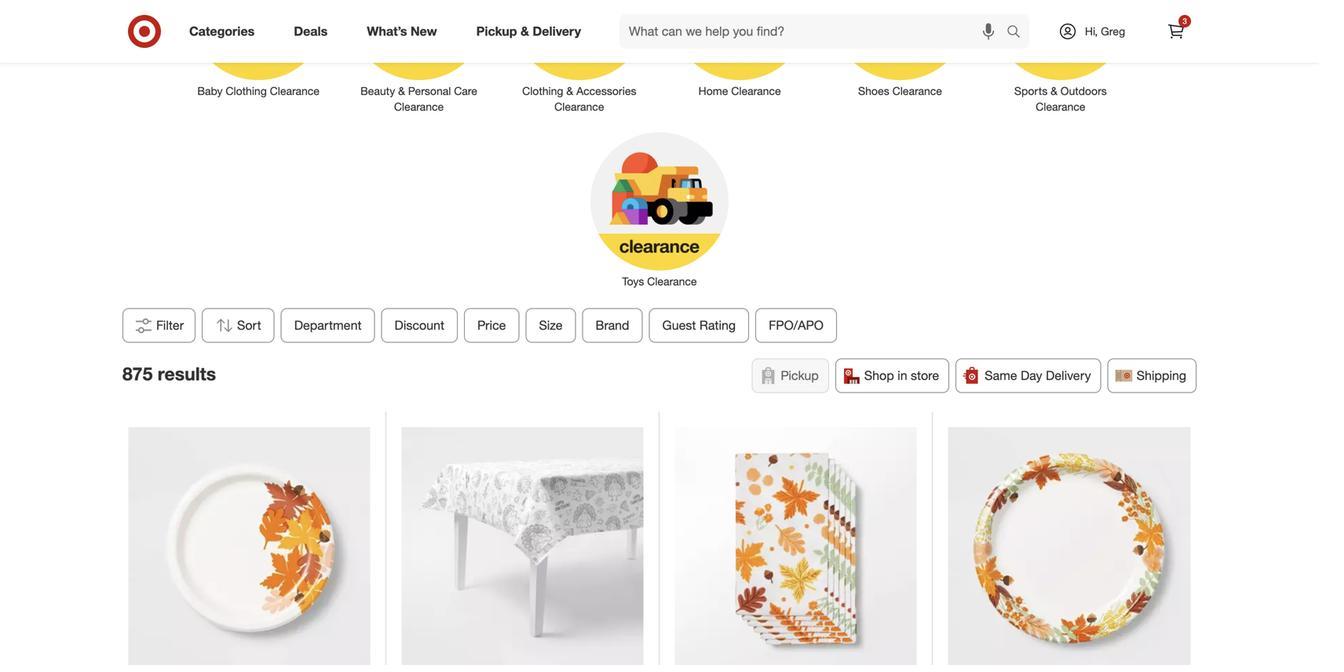 Task type: vqa. For each thing, say whether or not it's contained in the screenshot.
top for
no



Task type: describe. For each thing, give the bounding box(es) containing it.
shop
[[865, 368, 894, 383]]

shipping button
[[1108, 358, 1197, 393]]

accessories
[[577, 84, 637, 98]]

beauty & personal care clearance link
[[339, 0, 499, 115]]

& for pickup
[[521, 24, 529, 39]]

shoes clearance
[[858, 84, 942, 98]]

baby clothing clearance
[[197, 84, 320, 98]]

baby
[[197, 84, 223, 98]]

shipping
[[1137, 368, 1187, 383]]

sort button
[[202, 308, 275, 343]]

filter
[[156, 318, 184, 333]]

toys clearance link
[[579, 129, 740, 289]]

3 link
[[1159, 14, 1194, 49]]

beauty
[[361, 84, 395, 98]]

size button
[[526, 308, 576, 343]]

What can we help you find? suggestions appear below search field
[[620, 14, 1011, 49]]

3
[[1183, 16, 1187, 26]]

clothing & accessories clearance
[[522, 84, 637, 114]]

hi, greg
[[1085, 24, 1126, 38]]

sports & outdoors clearance
[[1015, 84, 1107, 114]]

greg
[[1101, 24, 1126, 38]]

same
[[985, 368, 1018, 383]]

beauty & personal care clearance
[[361, 84, 477, 114]]

home clearance link
[[660, 0, 820, 99]]

clearance inside sports & outdoors clearance
[[1036, 100, 1086, 114]]

baby clothing clearance link
[[178, 0, 339, 99]]

shop in store button
[[835, 358, 950, 393]]

fpo/apo button
[[756, 308, 837, 343]]

home
[[699, 84, 728, 98]]

search button
[[1000, 14, 1038, 52]]

search
[[1000, 25, 1038, 41]]

categories
[[189, 24, 255, 39]]

what's
[[367, 24, 407, 39]]

fpo/apo
[[769, 318, 824, 333]]

deals link
[[281, 14, 347, 49]]

price button
[[464, 308, 520, 343]]

what's new
[[367, 24, 437, 39]]

guest rating
[[663, 318, 736, 333]]

toys
[[622, 274, 644, 288]]

clearance right shoes
[[893, 84, 942, 98]]

shop in store
[[865, 368, 939, 383]]

& for clothing
[[567, 84, 573, 98]]

rating
[[700, 318, 736, 333]]

delivery for same day delivery
[[1046, 368, 1091, 383]]

size
[[539, 318, 563, 333]]

brand
[[596, 318, 630, 333]]

department button
[[281, 308, 375, 343]]

sports & outdoors clearance link
[[981, 0, 1141, 115]]

clearance down deals
[[270, 84, 320, 98]]

& for beauty
[[398, 84, 405, 98]]

new
[[411, 24, 437, 39]]

toys clearance
[[622, 274, 697, 288]]

pickup for pickup & delivery
[[476, 24, 517, 39]]

discount
[[395, 318, 445, 333]]

pickup for pickup
[[781, 368, 819, 383]]

same day delivery button
[[956, 358, 1102, 393]]

clearance right "toys"
[[647, 274, 697, 288]]

hi,
[[1085, 24, 1098, 38]]

discount button
[[381, 308, 458, 343]]

outdoors
[[1061, 84, 1107, 98]]



Task type: locate. For each thing, give the bounding box(es) containing it.
clearance down accessories
[[555, 100, 604, 114]]

delivery right day
[[1046, 368, 1091, 383]]

categories link
[[176, 14, 274, 49]]

care
[[454, 84, 477, 98]]

brand button
[[582, 308, 643, 343]]

pickup
[[476, 24, 517, 39], [781, 368, 819, 383]]

in
[[898, 368, 908, 383]]

2 clothing from the left
[[522, 84, 563, 98]]

clearance right home
[[731, 84, 781, 98]]

clothing
[[226, 84, 267, 98], [522, 84, 563, 98]]

pickup & delivery
[[476, 24, 581, 39]]

1 horizontal spatial clothing
[[522, 84, 563, 98]]

department
[[294, 318, 362, 333]]

1 vertical spatial delivery
[[1046, 368, 1091, 383]]

guest rating button
[[649, 308, 749, 343]]

0 horizontal spatial delivery
[[533, 24, 581, 39]]

0 horizontal spatial pickup
[[476, 24, 517, 39]]

sports
[[1015, 84, 1048, 98]]

pickup & delivery link
[[463, 14, 601, 49]]

& inside sports & outdoors clearance
[[1051, 84, 1058, 98]]

clothing inside clothing & accessories clearance
[[522, 84, 563, 98]]

1 horizontal spatial pickup
[[781, 368, 819, 383]]

delivery inside same day delivery button
[[1046, 368, 1091, 383]]

& inside beauty & personal care clearance
[[398, 84, 405, 98]]

home clearance
[[699, 84, 781, 98]]

clothing down pickup & delivery link
[[522, 84, 563, 98]]

0 vertical spatial pickup
[[476, 24, 517, 39]]

deals
[[294, 24, 328, 39]]

1 clothing from the left
[[226, 84, 267, 98]]

&
[[521, 24, 529, 39], [398, 84, 405, 98], [567, 84, 573, 98], [1051, 84, 1058, 98]]

delivery for pickup & delivery
[[533, 24, 581, 39]]

personal
[[408, 84, 451, 98]]

0 vertical spatial delivery
[[533, 24, 581, 39]]

pickup up care
[[476, 24, 517, 39]]

sort
[[237, 318, 261, 333]]

same day delivery
[[985, 368, 1091, 383]]

pickup down "fpo/apo" button
[[781, 368, 819, 383]]

filter button
[[123, 308, 196, 343]]

clearance down the outdoors
[[1036, 100, 1086, 114]]

clearance down "personal"
[[394, 100, 444, 114]]

875 results
[[123, 363, 216, 385]]

0 horizontal spatial clothing
[[226, 84, 267, 98]]

clothing right baby
[[226, 84, 267, 98]]

delivery
[[533, 24, 581, 39], [1046, 368, 1091, 383]]

clearance inside beauty & personal care clearance
[[394, 100, 444, 114]]

pickup button
[[752, 358, 829, 393]]

results
[[158, 363, 216, 385]]

1 vertical spatial pickup
[[781, 368, 819, 383]]

guest
[[663, 318, 696, 333]]

10ct thanksgiving leaves pattern dinner plate - spritz™ image
[[948, 427, 1191, 665], [948, 427, 1191, 665]]

what's new link
[[354, 14, 457, 49]]

price
[[478, 318, 506, 333]]

875
[[123, 363, 153, 385]]

day
[[1021, 368, 1043, 383]]

20ct thanksgiving leaves pattern guest towel - spritz™ image
[[675, 427, 917, 665], [675, 427, 917, 665]]

thanksgiving cyo tablecover - spritz™ image
[[402, 427, 644, 665], [402, 427, 644, 665]]

clearance
[[270, 84, 320, 98], [731, 84, 781, 98], [893, 84, 942, 98], [394, 100, 444, 114], [555, 100, 604, 114], [1036, 100, 1086, 114], [647, 274, 697, 288]]

pickup inside button
[[781, 368, 819, 383]]

20ct thanksgiving plaid snack plate - spritz™ image
[[128, 427, 370, 665], [128, 427, 370, 665]]

1 horizontal spatial delivery
[[1046, 368, 1091, 383]]

clearance inside clothing & accessories clearance
[[555, 100, 604, 114]]

shoes clearance link
[[820, 0, 981, 99]]

shoes
[[858, 84, 890, 98]]

store
[[911, 368, 939, 383]]

clothing & accessories clearance link
[[499, 0, 660, 115]]

delivery up clothing & accessories clearance
[[533, 24, 581, 39]]

& for sports
[[1051, 84, 1058, 98]]

& inside clothing & accessories clearance
[[567, 84, 573, 98]]

delivery inside pickup & delivery link
[[533, 24, 581, 39]]



